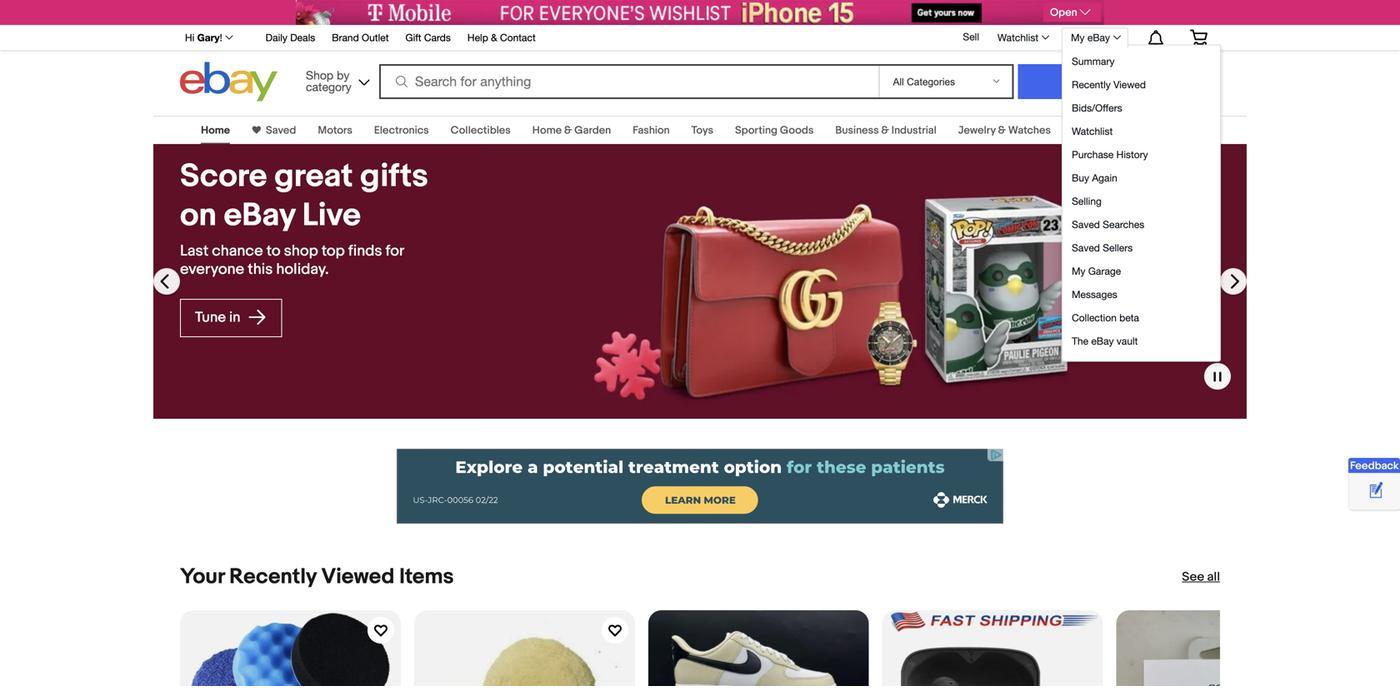 Task type: describe. For each thing, give the bounding box(es) containing it.
jewelry
[[958, 124, 996, 137]]

to
[[267, 242, 281, 261]]

bids/offers link
[[1068, 96, 1218, 120]]

your recently viewed items
[[180, 565, 454, 591]]

ebay up purchase on the right top
[[1073, 124, 1096, 137]]

& for help
[[491, 32, 497, 43]]

items
[[399, 565, 454, 591]]

saved sellers
[[1072, 242, 1133, 254]]

motors link
[[318, 124, 352, 137]]

home & garden link
[[533, 124, 611, 137]]

by
[[337, 68, 350, 82]]

garage
[[1089, 266, 1121, 277]]

daily deals
[[266, 32, 315, 43]]

1 horizontal spatial watchlist
[[1072, 125, 1113, 137]]

tune in link
[[180, 299, 282, 337]]

score great gifts on ebay live link
[[180, 158, 457, 236]]

electronics
[[374, 124, 429, 137]]

deals
[[290, 32, 315, 43]]

ebay live
[[1073, 124, 1118, 137]]

viewed inside recently viewed link
[[1114, 79, 1146, 90]]

purchase history
[[1072, 149, 1148, 160]]

recently viewed
[[1072, 79, 1146, 90]]

recently inside score great gifts on ebay live main content
[[229, 565, 317, 591]]

this
[[248, 261, 273, 279]]

selling link
[[1068, 190, 1218, 213]]

the
[[1072, 336, 1089, 347]]

advertisement region inside score great gifts on ebay live main content
[[397, 449, 1004, 524]]

saved for saved searches
[[1072, 219, 1100, 230]]

shop
[[284, 242, 318, 261]]

sell link
[[956, 31, 987, 43]]

great
[[274, 158, 353, 196]]

brand outlet
[[332, 32, 389, 43]]

shop by category banner
[[176, 25, 1221, 362]]

contact
[[500, 32, 536, 43]]

1 horizontal spatial live
[[1099, 124, 1118, 137]]

tune
[[195, 309, 226, 326]]

your shopping cart image
[[1190, 29, 1209, 46]]

garden
[[575, 124, 611, 137]]

gary
[[197, 32, 220, 43]]

jewelry & watches link
[[958, 124, 1051, 137]]

home & garden
[[533, 124, 611, 137]]

open button
[[1044, 3, 1101, 22]]

home for home & garden
[[533, 124, 562, 137]]

on
[[180, 197, 217, 235]]

my ebay
[[1071, 32, 1110, 43]]

category
[[306, 80, 352, 94]]

the ebay vault
[[1072, 336, 1138, 347]]

purchase
[[1072, 149, 1114, 160]]

my garage link
[[1068, 260, 1218, 283]]

tune in
[[195, 309, 244, 326]]

sporting goods link
[[735, 124, 814, 137]]

daily deals link
[[266, 29, 315, 48]]

help & contact link
[[468, 29, 536, 48]]

collectibles
[[451, 124, 511, 137]]

recently viewed link
[[1068, 73, 1218, 96]]

my garage
[[1072, 266, 1121, 277]]

0 vertical spatial watchlist link
[[989, 28, 1057, 48]]

collectibles link
[[451, 124, 511, 137]]

ebay up the summary
[[1088, 32, 1110, 43]]

shop
[[306, 68, 334, 82]]

live inside score great gifts on ebay live last chance to shop top finds for everyone this holiday.
[[302, 197, 361, 235]]

viewed inside score great gifts on ebay live main content
[[321, 565, 395, 591]]

messages
[[1072, 289, 1118, 301]]

motors
[[318, 124, 352, 137]]

open
[[1050, 6, 1078, 19]]

home for home
[[201, 124, 230, 137]]

!
[[220, 32, 222, 43]]

cards
[[424, 32, 451, 43]]

business & industrial link
[[836, 124, 937, 137]]

business
[[836, 124, 879, 137]]

saved sellers link
[[1068, 236, 1218, 260]]

toys
[[692, 124, 714, 137]]

gift cards link
[[406, 29, 451, 48]]

shop by category
[[306, 68, 352, 94]]

bids/offers
[[1072, 102, 1123, 114]]

feedback
[[1350, 460, 1399, 473]]

in
[[229, 309, 240, 326]]

score great gifts on ebay live main content
[[0, 106, 1400, 687]]

gift cards
[[406, 32, 451, 43]]

score
[[180, 158, 267, 196]]

toys link
[[692, 124, 714, 137]]

industrial
[[892, 124, 937, 137]]

beta
[[1120, 312, 1140, 324]]

saved link
[[261, 124, 296, 137]]

sporting
[[735, 124, 778, 137]]



Task type: locate. For each thing, give the bounding box(es) containing it.
watches
[[1009, 124, 1051, 137]]

jewelry & watches
[[958, 124, 1051, 137]]

& right jewelry
[[998, 124, 1006, 137]]

2 home from the left
[[533, 124, 562, 137]]

saved down selling
[[1072, 219, 1100, 230]]

& right business
[[882, 124, 889, 137]]

& for jewelry
[[998, 124, 1006, 137]]

advertisement region
[[296, 0, 1105, 25], [397, 449, 1004, 524]]

viewed left "items"
[[321, 565, 395, 591]]

0 vertical spatial my
[[1071, 32, 1085, 43]]

collection
[[1072, 312, 1117, 324]]

fashion
[[633, 124, 670, 137]]

ebay up to
[[224, 197, 295, 235]]

1 vertical spatial watchlist link
[[1068, 120, 1218, 143]]

recently down the summary
[[1072, 79, 1111, 90]]

fashion link
[[633, 124, 670, 137]]

1 vertical spatial recently
[[229, 565, 317, 591]]

shop by category button
[[298, 62, 373, 98]]

ebay live link
[[1073, 124, 1118, 137]]

for
[[386, 242, 404, 261]]

watchlist right sell link
[[998, 32, 1039, 43]]

none submit inside shop by category banner
[[1018, 64, 1158, 99]]

collection beta
[[1072, 312, 1140, 324]]

live up purchase history
[[1099, 124, 1118, 137]]

0 vertical spatial viewed
[[1114, 79, 1146, 90]]

see all link
[[1182, 569, 1220, 586]]

sellers
[[1103, 242, 1133, 254]]

home left 'garden' on the left of page
[[533, 124, 562, 137]]

0 vertical spatial advertisement region
[[296, 0, 1105, 25]]

my inside my ebay link
[[1071, 32, 1085, 43]]

gifts
[[360, 158, 428, 196]]

& for home
[[564, 124, 572, 137]]

viewed up bids/offers link
[[1114, 79, 1146, 90]]

buy
[[1072, 172, 1090, 184]]

live up top
[[302, 197, 361, 235]]

viewed
[[1114, 79, 1146, 90], [321, 565, 395, 591]]

0 horizontal spatial live
[[302, 197, 361, 235]]

1 vertical spatial watchlist
[[1072, 125, 1113, 137]]

& inside account navigation
[[491, 32, 497, 43]]

& for business
[[882, 124, 889, 137]]

1 vertical spatial live
[[302, 197, 361, 235]]

1 vertical spatial viewed
[[321, 565, 395, 591]]

ebay
[[1088, 32, 1110, 43], [1073, 124, 1096, 137], [224, 197, 295, 235], [1092, 336, 1114, 347]]

1 vertical spatial advertisement region
[[397, 449, 1004, 524]]

None submit
[[1018, 64, 1158, 99]]

saved
[[266, 124, 296, 137], [1072, 219, 1100, 230], [1072, 242, 1100, 254]]

summary link
[[1068, 50, 1218, 73]]

see all
[[1182, 570, 1220, 585]]

history
[[1117, 149, 1148, 160]]

chance
[[212, 242, 263, 261]]

saved for saved sellers
[[1072, 242, 1100, 254]]

home
[[201, 124, 230, 137], [533, 124, 562, 137]]

hi
[[185, 32, 195, 43]]

1 vertical spatial my
[[1072, 266, 1086, 277]]

purchase history link
[[1068, 143, 1218, 166]]

goods
[[780, 124, 814, 137]]

sporting goods
[[735, 124, 814, 137]]

0 vertical spatial saved
[[266, 124, 296, 137]]

your recently viewed items link
[[180, 565, 454, 591]]

Search for anything text field
[[382, 66, 876, 98]]

watchlist up purchase on the right top
[[1072, 125, 1113, 137]]

ebay right the
[[1092, 336, 1114, 347]]

0 horizontal spatial recently
[[229, 565, 317, 591]]

summary
[[1072, 55, 1115, 67]]

1 horizontal spatial viewed
[[1114, 79, 1146, 90]]

selling
[[1072, 195, 1102, 207]]

ebay inside score great gifts on ebay live last chance to shop top finds for everyone this holiday.
[[224, 197, 295, 235]]

home up score
[[201, 124, 230, 137]]

buy again
[[1072, 172, 1118, 184]]

recently right your
[[229, 565, 317, 591]]

my ebay link
[[1062, 28, 1129, 48]]

my for my ebay
[[1071, 32, 1085, 43]]

searches
[[1103, 219, 1145, 230]]

saved for saved
[[266, 124, 296, 137]]

2 vertical spatial saved
[[1072, 242, 1100, 254]]

watchlist link down "open"
[[989, 28, 1057, 48]]

outlet
[[362, 32, 389, 43]]

top
[[322, 242, 345, 261]]

& left 'garden' on the left of page
[[564, 124, 572, 137]]

everyone
[[180, 261, 244, 279]]

saved inside score great gifts on ebay live main content
[[266, 124, 296, 137]]

recently
[[1072, 79, 1111, 90], [229, 565, 317, 591]]

last
[[180, 242, 209, 261]]

1 horizontal spatial watchlist link
[[1068, 120, 1218, 143]]

the ebay vault link
[[1068, 330, 1218, 353]]

saved searches
[[1072, 219, 1145, 230]]

again
[[1092, 172, 1118, 184]]

0 vertical spatial recently
[[1072, 79, 1111, 90]]

0 horizontal spatial watchlist link
[[989, 28, 1057, 48]]

&
[[491, 32, 497, 43], [564, 124, 572, 137], [882, 124, 889, 137], [998, 124, 1006, 137]]

daily
[[266, 32, 288, 43]]

1 vertical spatial saved
[[1072, 219, 1100, 230]]

0 horizontal spatial watchlist
[[998, 32, 1039, 43]]

all
[[1207, 570, 1220, 585]]

finds
[[348, 242, 382, 261]]

1 home from the left
[[201, 124, 230, 137]]

1 horizontal spatial home
[[533, 124, 562, 137]]

watchlist link up history
[[1068, 120, 1218, 143]]

& right the 'help'
[[491, 32, 497, 43]]

saved searches link
[[1068, 213, 1218, 236]]

hi gary !
[[185, 32, 222, 43]]

buy again link
[[1068, 166, 1218, 190]]

brand outlet link
[[332, 29, 389, 48]]

help
[[468, 32, 488, 43]]

score great gifts on ebay live last chance to shop top finds for everyone this holiday.
[[180, 158, 428, 279]]

gift
[[406, 32, 421, 43]]

account navigation
[[176, 25, 1221, 362]]

help & contact
[[468, 32, 536, 43]]

messages link
[[1068, 283, 1218, 306]]

0 horizontal spatial viewed
[[321, 565, 395, 591]]

your
[[180, 565, 225, 591]]

see
[[1182, 570, 1205, 585]]

saved left motors 'link' at the left of the page
[[266, 124, 296, 137]]

saved up my garage
[[1072, 242, 1100, 254]]

my left the garage
[[1072, 266, 1086, 277]]

0 vertical spatial watchlist
[[998, 32, 1039, 43]]

sell
[[963, 31, 979, 43]]

my inside my garage link
[[1072, 266, 1086, 277]]

collection beta link
[[1068, 306, 1218, 330]]

watchlist link
[[989, 28, 1057, 48], [1068, 120, 1218, 143]]

0 horizontal spatial home
[[201, 124, 230, 137]]

my down open button
[[1071, 32, 1085, 43]]

brand
[[332, 32, 359, 43]]

recently inside account navigation
[[1072, 79, 1111, 90]]

holiday.
[[276, 261, 329, 279]]

1 horizontal spatial recently
[[1072, 79, 1111, 90]]

0 vertical spatial live
[[1099, 124, 1118, 137]]

live
[[1099, 124, 1118, 137], [302, 197, 361, 235]]

my for my garage
[[1072, 266, 1086, 277]]



Task type: vqa. For each thing, say whether or not it's contained in the screenshot.
the Sticker for $15.97
no



